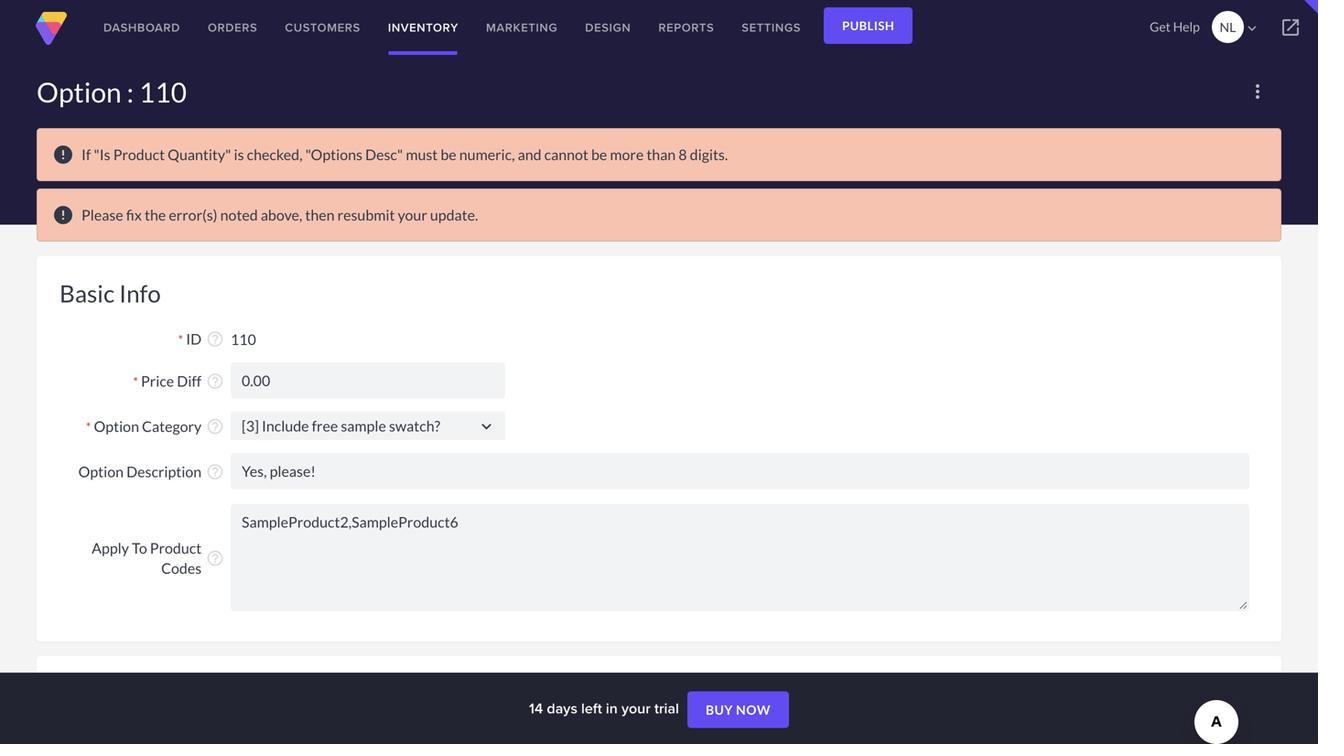 Task type: describe. For each thing, give the bounding box(es) containing it.
category
[[142, 417, 202, 435]]

dashboard
[[103, 19, 180, 36]]

nl
[[1220, 19, 1236, 35]]

error please fix the error(s) noted above, then resubmit your update.
[[52, 204, 478, 226]]

more
[[610, 146, 644, 163]]

checked,
[[247, 146, 302, 163]]

buy
[[706, 702, 733, 718]]

* price diff help_outline
[[133, 372, 224, 391]]

then
[[305, 206, 335, 224]]

* id help_outline 110
[[178, 330, 256, 348]]

your inside error please fix the error(s) noted above, then resubmit your update.
[[398, 206, 427, 224]]

info
[[119, 279, 161, 308]]

publish button
[[824, 7, 913, 44]]

* for help_outline
[[178, 332, 183, 347]]

"is
[[94, 146, 110, 163]]

orders
[[208, 19, 257, 36]]

now
[[736, 702, 771, 718]]

expand_more
[[1227, 679, 1259, 710]]

please
[[81, 206, 123, 224]]

error if "is product quantity" is checked, "options desc" must be numeric, and cannot be more than 8 digits.
[[52, 144, 728, 166]]

error for error please fix the error(s) noted above, then resubmit your update.
[[52, 204, 74, 226]]

error(s)
[[169, 206, 217, 224]]

more_vert
[[1247, 81, 1269, 103]]

trial
[[654, 697, 679, 719]]

publish
[[842, 18, 894, 33]]

option description help_outline
[[78, 463, 224, 481]]

apply
[[92, 539, 129, 557]]

help_outline inside * price diff help_outline
[[206, 372, 224, 391]]

1 be from the left
[[441, 146, 456, 163]]

help_outline inside 'option description help_outline'
[[206, 463, 224, 481]]

update.
[[430, 206, 478, 224]]

above,
[[261, 206, 302, 224]]

is
[[234, 146, 244, 163]]

apply to product codes help_outline
[[92, 539, 224, 577]]

basic
[[59, 279, 114, 308]]

the
[[145, 206, 166, 224]]

design
[[585, 19, 631, 36]]

fix
[[126, 206, 142, 224]]

days
[[547, 697, 577, 719]]

option : 110
[[37, 76, 187, 108]]

inventory
[[388, 19, 459, 36]]

help_outline inside * option category help_outline
[[206, 418, 224, 436]]

option for description
[[78, 463, 124, 481]]

110 inside the * id help_outline 110
[[231, 331, 256, 348]]

buy now link
[[687, 692, 789, 728]]



Task type: vqa. For each thing, say whether or not it's contained in the screenshot.
'Please'
yes



Task type: locate. For each thing, give the bounding box(es) containing it.
error for error if "is product quantity" is checked, "options desc" must be numeric, and cannot be more than 8 digits.
[[52, 144, 74, 166]]


[[1244, 20, 1260, 37]]

*
[[178, 332, 183, 347], [133, 374, 138, 390], [86, 419, 91, 435]]

be
[[441, 146, 456, 163], [591, 146, 607, 163]]

0 vertical spatial option
[[37, 76, 121, 108]]

and
[[518, 146, 541, 163]]

basic info
[[59, 279, 161, 308]]

in
[[606, 697, 618, 719]]

your
[[398, 206, 427, 224], [621, 697, 651, 719]]

help_outline right description
[[206, 463, 224, 481]]

noted
[[220, 206, 258, 224]]

110 right id at the left top of the page
[[231, 331, 256, 348]]


[[477, 417, 496, 436]]

1 vertical spatial option
[[94, 417, 139, 435]]

3 help_outline from the top
[[206, 418, 224, 436]]

1 help_outline from the top
[[206, 330, 224, 348]]

1 horizontal spatial *
[[133, 374, 138, 390]]

1 horizontal spatial your
[[621, 697, 651, 719]]

0 vertical spatial error
[[52, 144, 74, 166]]

help_outline inside the * id help_outline 110
[[206, 330, 224, 348]]

customers
[[285, 19, 361, 36]]

option inside * option category help_outline
[[94, 417, 139, 435]]

dashboard link
[[90, 0, 194, 55]]

option for :
[[37, 76, 121, 108]]

get
[[1150, 19, 1171, 34]]

SampleProduct2,SampleProduct6 text field
[[231, 504, 1249, 611]]

digits.
[[690, 146, 728, 163]]

marketing
[[486, 19, 558, 36]]

* inside * option category help_outline
[[86, 419, 91, 435]]

help_outline inside apply to product codes help_outline
[[206, 549, 224, 568]]

diff
[[177, 372, 202, 390]]

error
[[52, 144, 74, 166], [52, 204, 74, 226]]

your right in
[[621, 697, 651, 719]]

if
[[81, 146, 91, 163]]

option inside 'option description help_outline'
[[78, 463, 124, 481]]

cannot
[[544, 146, 588, 163]]

14
[[529, 697, 543, 719]]

0 vertical spatial *
[[178, 332, 183, 347]]

get help
[[1150, 19, 1200, 34]]

option left :
[[37, 76, 121, 108]]

option left category
[[94, 417, 139, 435]]

110
[[139, 76, 187, 108], [231, 331, 256, 348]]

* left id at the left top of the page
[[178, 332, 183, 347]]

must
[[406, 146, 438, 163]]

1 vertical spatial 110
[[231, 331, 256, 348]]

1 vertical spatial *
[[133, 374, 138, 390]]

* left the 'price' on the bottom left of the page
[[133, 374, 138, 390]]

to
[[132, 539, 147, 557]]

* inside the * id help_outline 110
[[178, 332, 183, 347]]

2 help_outline from the top
[[206, 372, 224, 391]]

0 horizontal spatial be
[[441, 146, 456, 163]]

2 horizontal spatial *
[[178, 332, 183, 347]]

 link
[[1263, 0, 1318, 55]]

0 horizontal spatial your
[[398, 206, 427, 224]]

error left please
[[52, 204, 74, 226]]

codes
[[161, 559, 202, 577]]

id
[[186, 330, 202, 348]]

0 horizontal spatial 110
[[139, 76, 187, 108]]

nl 
[[1220, 19, 1260, 37]]

resubmit
[[337, 206, 395, 224]]

option left description
[[78, 463, 124, 481]]

0 vertical spatial 110
[[139, 76, 187, 108]]

help_outline right category
[[206, 418, 224, 436]]

error left the if
[[52, 144, 74, 166]]

0 vertical spatial product
[[113, 146, 165, 163]]

be left the more
[[591, 146, 607, 163]]

* for category
[[86, 419, 91, 435]]

1 horizontal spatial be
[[591, 146, 607, 163]]

than
[[646, 146, 676, 163]]

price
[[141, 372, 174, 390]]

help_outline right the codes
[[206, 549, 224, 568]]

product up the codes
[[150, 539, 202, 557]]

left
[[581, 697, 602, 719]]

0 vertical spatial your
[[398, 206, 427, 224]]

2 vertical spatial *
[[86, 419, 91, 435]]

0 horizontal spatial *
[[86, 419, 91, 435]]

product inside error if "is product quantity" is checked, "options desc" must be numeric, and cannot be more than 8 digits.
[[113, 146, 165, 163]]

* inside * price diff help_outline
[[133, 374, 138, 390]]

1 vertical spatial your
[[621, 697, 651, 719]]

"options
[[305, 146, 362, 163]]

quantity"
[[168, 146, 231, 163]]

product right "is
[[113, 146, 165, 163]]

help_outline right diff
[[206, 372, 224, 391]]

2 error from the top
[[52, 204, 74, 226]]

help
[[1173, 19, 1200, 34]]

settings
[[742, 19, 801, 36]]

your left update.
[[398, 206, 427, 224]]

:
[[127, 76, 134, 108]]

reports
[[658, 19, 714, 36]]

4 help_outline from the top
[[206, 463, 224, 481]]

numeric,
[[459, 146, 515, 163]]

5 help_outline from the top
[[206, 549, 224, 568]]

option
[[37, 76, 121, 108], [94, 417, 139, 435], [78, 463, 124, 481]]

* for diff
[[133, 374, 138, 390]]

product
[[113, 146, 165, 163], [150, 539, 202, 557]]

1 horizontal spatial 110
[[231, 331, 256, 348]]

* up 'option description help_outline'
[[86, 419, 91, 435]]

desc"
[[365, 146, 403, 163]]

help_outline
[[206, 330, 224, 348], [206, 372, 224, 391], [206, 418, 224, 436], [206, 463, 224, 481], [206, 549, 224, 568]]


[[1280, 16, 1302, 38]]

product inside apply to product codes help_outline
[[150, 539, 202, 557]]

1 error from the top
[[52, 144, 74, 166]]

8
[[678, 146, 687, 163]]

buy now
[[706, 702, 771, 718]]

2 vertical spatial option
[[78, 463, 124, 481]]

help_outline right id at the left top of the page
[[206, 330, 224, 348]]

description
[[126, 463, 202, 481]]

1 vertical spatial error
[[52, 204, 74, 226]]

14 days left in your trial
[[529, 697, 683, 719]]

None text field
[[231, 362, 505, 398], [231, 411, 505, 440], [231, 453, 1249, 489], [231, 362, 505, 398], [231, 411, 505, 440], [231, 453, 1249, 489]]

be right must
[[441, 146, 456, 163]]

* option category help_outline
[[86, 417, 224, 436]]

1 vertical spatial product
[[150, 539, 202, 557]]

110 right :
[[139, 76, 187, 108]]

more_vert button
[[1239, 73, 1276, 110]]

2 be from the left
[[591, 146, 607, 163]]



